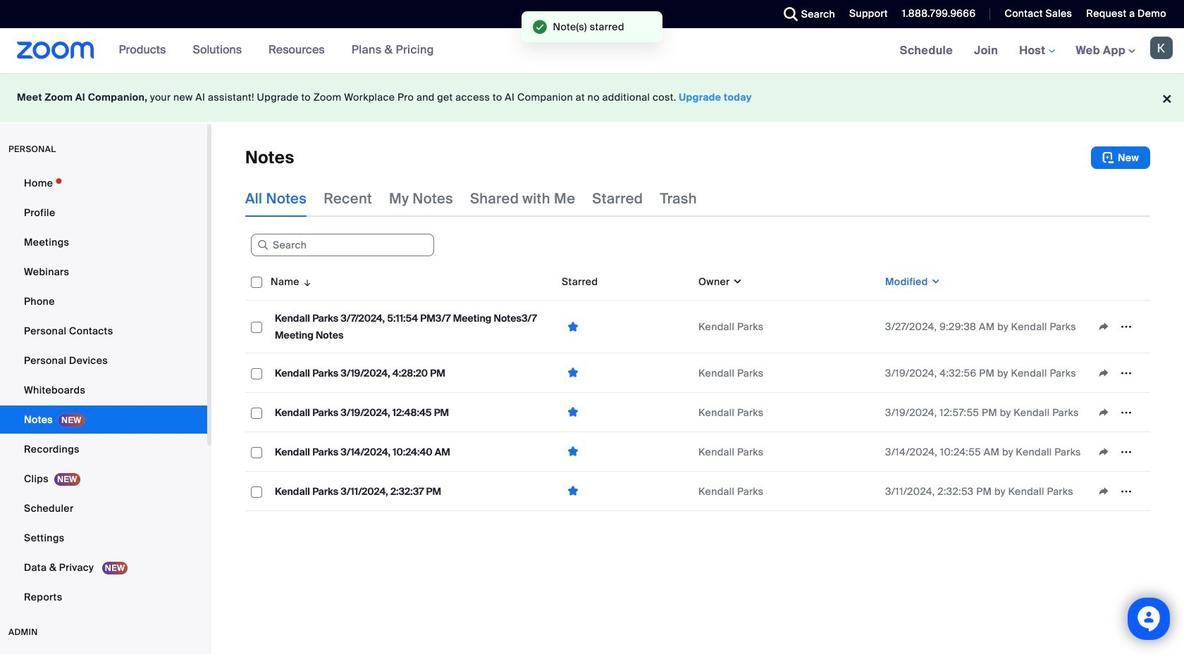 Task type: describe. For each thing, give the bounding box(es) containing it.
product information navigation
[[108, 28, 445, 73]]

more options for kendall parks 3/19/2024, 12:48:45 pm image
[[1115, 406, 1138, 419]]

arrow down image
[[300, 274, 313, 290]]

more options for kendall parks 3/19/2024, 4:28:20 pm image
[[1115, 367, 1138, 380]]

kendall parks 3/14/2024, 10:24:40 am starred image
[[562, 446, 584, 459]]

personal menu menu
[[0, 169, 207, 613]]

meetings navigation
[[889, 28, 1184, 74]]

more options for kendall parks 3/7/2024, 5:11:54 pm3/7 meeting notes3/7 meeting notes image
[[1115, 321, 1138, 333]]

profile picture image
[[1151, 37, 1173, 59]]

zoom logo image
[[17, 42, 94, 59]]

down image
[[730, 275, 743, 289]]



Task type: locate. For each thing, give the bounding box(es) containing it.
kendall parks 3/19/2024, 12:48:45 pm starred image
[[562, 406, 584, 419]]

application
[[245, 264, 1151, 512]]

footer
[[0, 73, 1184, 122]]

kendall parks 3/19/2024, 4:28:20 pm starred image
[[562, 367, 584, 380]]

kendall parks 3/7/2024, 5:11:54 pm3/7 meeting notes3/7 meeting notes starred image
[[562, 320, 584, 334]]

tabs of all notes page tab list
[[245, 180, 697, 217]]

banner
[[0, 28, 1184, 74]]

more options for kendall parks 3/14/2024, 10:24:40 am image
[[1115, 446, 1138, 459]]

more options for kendall parks 3/11/2024, 2:32:37 pm image
[[1115, 485, 1138, 498]]

success image
[[533, 20, 547, 34]]

kendall parks 3/11/2024, 2:32:37 pm starred image
[[562, 485, 584, 498]]

Search text field
[[251, 234, 434, 257]]



Task type: vqa. For each thing, say whether or not it's contained in the screenshot.
meetings navigation
yes



